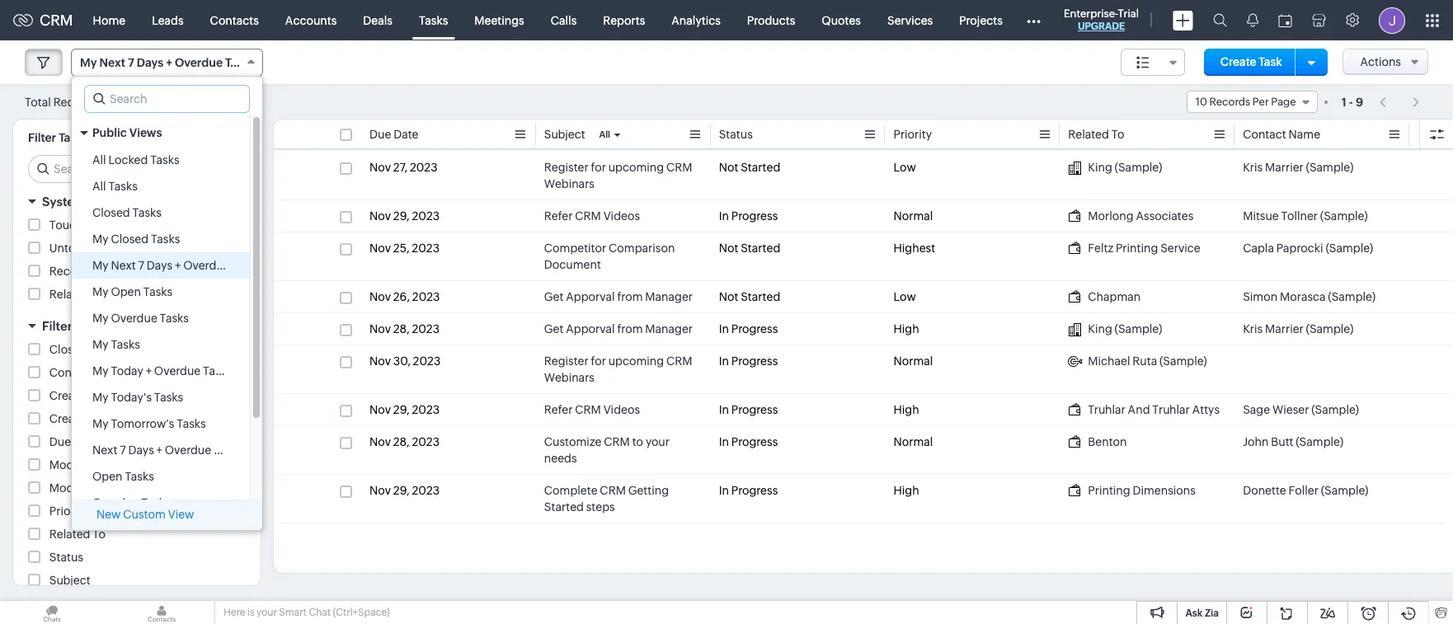 Task type: vqa. For each thing, say whether or not it's contained in the screenshot.
Christopher
no



Task type: describe. For each thing, give the bounding box(es) containing it.
contacts link
[[197, 0, 272, 40]]

competitor comparison document link
[[544, 240, 703, 273]]

butt
[[1272, 436, 1294, 449]]

king for low
[[1089, 161, 1113, 174]]

to
[[633, 436, 644, 449]]

not started for crm
[[719, 161, 781, 174]]

king (sample) for high
[[1089, 323, 1163, 336]]

not for manager
[[719, 290, 739, 304]]

chats image
[[0, 602, 104, 625]]

webinars for nov 30, 2023
[[544, 371, 595, 385]]

0 vertical spatial due
[[370, 128, 391, 141]]

in for started
[[719, 484, 729, 498]]

0 vertical spatial contact name
[[1244, 128, 1321, 141]]

all tasks
[[92, 180, 138, 193]]

dimensions
[[1133, 484, 1196, 498]]

highest
[[894, 242, 936, 255]]

actions
[[1361, 55, 1402, 68]]

progress for your
[[732, 436, 778, 449]]

quotes
[[822, 14, 861, 27]]

for for in
[[591, 355, 606, 368]]

filters
[[138, 195, 174, 209]]

filter for filter by fields
[[42, 319, 72, 333]]

contacts
[[210, 14, 259, 27]]

high for printing dimensions
[[894, 484, 920, 498]]

1 horizontal spatial due date
[[370, 128, 419, 141]]

next inside my next 7 days + overdue tasks option
[[111, 259, 136, 272]]

2023 for complete crm getting started steps link
[[412, 484, 440, 498]]

records for touched
[[99, 219, 143, 232]]

2 not started from the top
[[719, 242, 781, 255]]

analytics link
[[659, 0, 734, 40]]

getting
[[629, 484, 669, 498]]

7 inside option
[[138, 259, 144, 272]]

in for your
[[719, 436, 729, 449]]

contacts image
[[110, 602, 214, 625]]

overdue tasks option
[[72, 490, 250, 517]]

7 inside 'option'
[[120, 444, 126, 457]]

zia
[[1206, 608, 1220, 620]]

open tasks option
[[72, 464, 250, 490]]

upcoming for not started
[[609, 161, 664, 174]]

in progress for started
[[719, 484, 778, 498]]

tasks inside 'option'
[[214, 444, 243, 457]]

0 horizontal spatial name
[[95, 366, 127, 380]]

closed inside option
[[111, 233, 149, 246]]

time for closed time
[[89, 343, 116, 356]]

king (sample) for low
[[1089, 161, 1163, 174]]

days inside 'option'
[[128, 444, 154, 457]]

service
[[1161, 242, 1201, 255]]

from for in progress
[[618, 323, 643, 336]]

all for all locked tasks
[[92, 153, 106, 167]]

1 vertical spatial status
[[49, 551, 83, 564]]

(sample) right tollner
[[1321, 210, 1369, 223]]

(sample) up "morlong associates"
[[1115, 161, 1163, 174]]

get apporval from manager link for not started
[[544, 289, 693, 305]]

calls link
[[538, 0, 590, 40]]

28, for customize
[[393, 436, 410, 449]]

not for crm
[[719, 161, 739, 174]]

open inside option
[[92, 470, 123, 484]]

(sample) right foller
[[1322, 484, 1369, 498]]

donette foller (sample) link
[[1244, 483, 1369, 499]]

0 horizontal spatial subject
[[49, 574, 90, 588]]

1 vertical spatial related
[[49, 288, 90, 301]]

9 for 1 - 9
[[1357, 95, 1364, 109]]

1 vertical spatial date
[[73, 436, 98, 449]]

in for manager
[[719, 323, 729, 336]]

low for chapman
[[894, 290, 917, 304]]

king for high
[[1089, 323, 1113, 336]]

My Next 7 Days + Overdue Tasks field
[[71, 49, 263, 77]]

0 vertical spatial name
[[1289, 128, 1321, 141]]

normal for morlong
[[894, 210, 934, 223]]

capla paprocki (sample) link
[[1244, 240, 1374, 257]]

created for created by
[[49, 389, 92, 403]]

low for king (sample)
[[894, 161, 917, 174]]

refer for high
[[544, 404, 573, 417]]

my for my tasks option
[[92, 338, 109, 352]]

search image
[[1214, 13, 1228, 27]]

modified for modified time
[[49, 482, 98, 495]]

2023 for "get apporval from manager" link for not started
[[412, 290, 440, 304]]

created for created time
[[49, 413, 92, 426]]

competitor comparison document
[[544, 242, 675, 271]]

touched
[[49, 219, 97, 232]]

capla
[[1244, 242, 1275, 255]]

customize
[[544, 436, 602, 449]]

truhlar and truhlar attys link
[[1069, 402, 1220, 418]]

1 horizontal spatial contact
[[1244, 128, 1287, 141]]

nov 25, 2023
[[370, 242, 440, 255]]

(sample) right morasca
[[1329, 290, 1376, 304]]

enterprise-trial upgrade
[[1064, 7, 1140, 32]]

7 inside field
[[128, 56, 134, 69]]

overdue up my today's tasks option
[[154, 365, 201, 378]]

steps
[[586, 501, 615, 514]]

custom
[[123, 508, 166, 522]]

1 in from the top
[[719, 210, 729, 223]]

4 in from the top
[[719, 404, 729, 417]]

quotes link
[[809, 0, 875, 40]]

per
[[1253, 96, 1270, 108]]

+ right today
[[146, 365, 152, 378]]

here is your smart chat (ctrl+space)
[[224, 607, 390, 619]]

2023 for "get apporval from manager" link related to in progress
[[412, 323, 440, 336]]

donette
[[1244, 484, 1287, 498]]

total records 9
[[25, 95, 107, 109]]

tasks inside field
[[225, 56, 255, 69]]

create task button
[[1205, 49, 1299, 76]]

competitor
[[544, 242, 607, 255]]

mitsue
[[1244, 210, 1280, 223]]

create task
[[1221, 55, 1283, 68]]

0 horizontal spatial contact
[[49, 366, 93, 380]]

by for filter
[[75, 319, 90, 333]]

0 vertical spatial related
[[1069, 128, 1110, 141]]

3 normal from the top
[[894, 436, 934, 449]]

next inside the my next 7 days + overdue tasks field
[[99, 56, 125, 69]]

leads
[[152, 14, 184, 27]]

services
[[888, 14, 933, 27]]

1 progress from the top
[[732, 210, 778, 223]]

home
[[93, 14, 126, 27]]

my for my overdue tasks option
[[92, 312, 109, 325]]

tasks link
[[406, 0, 462, 40]]

progress for manager
[[732, 323, 778, 336]]

overdue down my closed tasks option
[[183, 259, 230, 272]]

in for crm
[[719, 355, 729, 368]]

enterprise-
[[1064, 7, 1119, 20]]

simon
[[1244, 290, 1278, 304]]

2023 for customize crm to your needs link
[[412, 436, 440, 449]]

related records action
[[49, 288, 175, 301]]

records for related
[[93, 288, 137, 301]]

home link
[[80, 0, 139, 40]]

attys
[[1193, 404, 1220, 417]]

days inside option
[[147, 259, 173, 272]]

morlong associates link
[[1069, 208, 1194, 224]]

modified time
[[49, 482, 126, 495]]

public views region
[[72, 147, 261, 596]]

normal for michael
[[894, 355, 934, 368]]

apporval for in progress
[[566, 323, 615, 336]]

my today + overdue tasks
[[92, 365, 232, 378]]

reports link
[[590, 0, 659, 40]]

defined
[[89, 195, 135, 209]]

2023 for competitor comparison document link
[[412, 242, 440, 255]]

sage wieser (sample)
[[1244, 404, 1360, 417]]

created by
[[49, 389, 108, 403]]

time for modified time
[[100, 482, 126, 495]]

chapman link
[[1069, 289, 1141, 305]]

michael ruta (sample)
[[1089, 355, 1208, 368]]

morlong associates
[[1089, 210, 1194, 223]]

complete crm getting started steps
[[544, 484, 669, 514]]

untouched
[[49, 242, 110, 255]]

webinars for nov 27, 2023
[[544, 177, 595, 191]]

0 horizontal spatial contact name
[[49, 366, 127, 380]]

my tasks option
[[72, 332, 250, 358]]

tasks inside option
[[125, 470, 154, 484]]

profile image
[[1380, 7, 1406, 33]]

my next 7 days + overdue tasks inside my next 7 days + overdue tasks option
[[92, 259, 261, 272]]

king (sample) link for low
[[1069, 159, 1163, 176]]

today
[[111, 365, 143, 378]]

1 vertical spatial priority
[[49, 505, 88, 518]]

upgrade
[[1078, 21, 1126, 32]]

in progress for your
[[719, 436, 778, 449]]

started inside complete crm getting started steps
[[544, 501, 584, 514]]

overdue down my open tasks
[[111, 312, 157, 325]]

projects
[[960, 14, 1003, 27]]

+ inside 'option'
[[156, 444, 163, 457]]

associates
[[1137, 210, 1194, 223]]

my for my closed tasks option
[[92, 233, 109, 246]]

nov for customize crm to your needs link
[[370, 436, 391, 449]]

0 vertical spatial related to
[[1069, 128, 1125, 141]]

30,
[[393, 355, 411, 368]]

overdue tasks
[[92, 497, 170, 510]]

1 vertical spatial to
[[93, 528, 106, 541]]

29, for truhlar and truhlar attys
[[393, 404, 410, 417]]

nov 27, 2023
[[370, 161, 438, 174]]

2023 for register for upcoming crm webinars link associated with in progress
[[413, 355, 441, 368]]

my open tasks
[[92, 286, 173, 299]]

my today's tasks option
[[72, 385, 250, 411]]

1
[[1342, 95, 1347, 109]]

ruta
[[1133, 355, 1158, 368]]

refer crm videos for normal
[[544, 210, 640, 223]]

benton link
[[1069, 434, 1128, 451]]

accounts link
[[272, 0, 350, 40]]

simon morasca (sample)
[[1244, 290, 1376, 304]]

10
[[1196, 96, 1208, 108]]

2 not from the top
[[719, 242, 739, 255]]

0 vertical spatial status
[[719, 128, 753, 141]]

overdue inside 'option'
[[165, 444, 211, 457]]

my inside field
[[80, 56, 97, 69]]

all for all tasks
[[92, 180, 106, 193]]

simon morasca (sample) link
[[1244, 289, 1376, 305]]

marrier for low
[[1266, 161, 1304, 174]]

videos for high
[[604, 404, 640, 417]]

complete
[[544, 484, 598, 498]]

view
[[168, 508, 194, 522]]

1 - 9
[[1342, 95, 1364, 109]]

profile element
[[1370, 0, 1416, 40]]

register for upcoming crm webinars link for in progress
[[544, 353, 703, 386]]

john
[[1244, 436, 1269, 449]]

register for nov 30, 2023
[[544, 355, 589, 368]]

open tasks
[[92, 470, 154, 484]]

projects link
[[947, 0, 1016, 40]]

john butt (sample) link
[[1244, 434, 1344, 451]]

(sample) up 'mitsue tollner (sample)' link
[[1307, 161, 1354, 174]]

days inside field
[[137, 56, 164, 69]]

my next 7 days + overdue tasks inside the my next 7 days + overdue tasks field
[[80, 56, 255, 69]]

locked
[[108, 153, 148, 167]]

create
[[1221, 55, 1257, 68]]

0 vertical spatial subject
[[544, 128, 586, 141]]

system defined filters
[[42, 195, 174, 209]]

needs
[[544, 452, 577, 465]]

1 vertical spatial due
[[49, 436, 71, 449]]

4 progress from the top
[[732, 404, 778, 417]]

kris marrier (sample) for high
[[1244, 323, 1354, 336]]

morasca
[[1281, 290, 1327, 304]]

29, for printing dimensions
[[393, 484, 410, 498]]

(sample) right the paprocki
[[1326, 242, 1374, 255]]

create menu element
[[1164, 0, 1204, 40]]

by
[[91, 131, 104, 144]]

10 Records Per Page field
[[1187, 91, 1318, 113]]

1 horizontal spatial action
[[139, 288, 175, 301]]

1 truhlar from the left
[[1089, 404, 1126, 417]]

closed tasks option
[[72, 200, 250, 226]]

create menu image
[[1173, 10, 1194, 30]]

0 vertical spatial date
[[394, 128, 419, 141]]

kris marrier (sample) link for high
[[1244, 321, 1354, 337]]

meetings
[[475, 14, 525, 27]]



Task type: locate. For each thing, give the bounding box(es) containing it.
1 vertical spatial printing
[[1089, 484, 1131, 498]]

my closed tasks option
[[72, 226, 250, 253]]

0 vertical spatial high
[[894, 323, 920, 336]]

get
[[544, 290, 564, 304], [544, 323, 564, 336]]

your right to
[[646, 436, 670, 449]]

overdue up search text box
[[175, 56, 223, 69]]

0 horizontal spatial due date
[[49, 436, 98, 449]]

1 get from the top
[[544, 290, 564, 304]]

1 king from the top
[[1089, 161, 1113, 174]]

0 vertical spatial register for upcoming crm webinars link
[[544, 159, 703, 192]]

nov 29, 2023 for printing dimensions
[[370, 484, 440, 498]]

register up 'competitor'
[[544, 161, 589, 174]]

and
[[1129, 404, 1151, 417]]

refer crm videos link for high
[[544, 402, 640, 418]]

paprocki
[[1277, 242, 1324, 255]]

2 vertical spatial by
[[100, 459, 113, 472]]

navigation
[[1372, 90, 1429, 114]]

king (sample)
[[1089, 161, 1163, 174], [1089, 323, 1163, 336]]

(sample) right "wieser"
[[1312, 404, 1360, 417]]

2 modified from the top
[[49, 482, 98, 495]]

3 progress from the top
[[732, 355, 778, 368]]

1 upcoming from the top
[[609, 161, 664, 174]]

upcoming up to
[[609, 355, 664, 368]]

2 29, from the top
[[393, 404, 410, 417]]

refer crm videos
[[544, 210, 640, 223], [544, 404, 640, 417]]

filter for filter tasks by
[[28, 131, 56, 144]]

1 vertical spatial all
[[92, 153, 106, 167]]

6 in progress from the top
[[719, 484, 778, 498]]

1 vertical spatial open
[[92, 470, 123, 484]]

action up my overdue tasks option
[[139, 288, 175, 301]]

king (sample) link
[[1069, 159, 1163, 176], [1069, 321, 1163, 337]]

king (sample) link up morlong
[[1069, 159, 1163, 176]]

0 vertical spatial created
[[49, 389, 92, 403]]

kris marrier (sample) link
[[1244, 159, 1354, 176], [1244, 321, 1354, 337]]

0 horizontal spatial truhlar
[[1089, 404, 1126, 417]]

2 nov from the top
[[370, 210, 391, 223]]

2 normal from the top
[[894, 355, 934, 368]]

by for created
[[95, 389, 108, 403]]

(sample)
[[1115, 161, 1163, 174], [1307, 161, 1354, 174], [1321, 210, 1369, 223], [1326, 242, 1374, 255], [1329, 290, 1376, 304], [1115, 323, 1163, 336], [1307, 323, 1354, 336], [1160, 355, 1208, 368], [1312, 404, 1360, 417], [1297, 436, 1344, 449], [1322, 484, 1369, 498]]

2 get from the top
[[544, 323, 564, 336]]

(sample) down the simon morasca (sample) link
[[1307, 323, 1354, 336]]

2 get apporval from manager link from the top
[[544, 321, 693, 337]]

benton
[[1089, 436, 1128, 449]]

nov 30, 2023
[[370, 355, 441, 368]]

1 refer crm videos link from the top
[[544, 208, 640, 224]]

1 in progress from the top
[[719, 210, 778, 223]]

3 high from the top
[[894, 484, 920, 498]]

closed down filter by fields on the left bottom of page
[[49, 343, 87, 356]]

in progress for crm
[[719, 355, 778, 368]]

1 vertical spatial by
[[95, 389, 108, 403]]

9 right '-'
[[1357, 95, 1364, 109]]

time for created time
[[95, 413, 121, 426]]

manager for in
[[646, 323, 693, 336]]

king (sample) link for high
[[1069, 321, 1163, 337]]

by up created time in the bottom of the page
[[95, 389, 108, 403]]

my closed tasks
[[92, 233, 180, 246]]

register for upcoming crm webinars up to
[[544, 355, 693, 385]]

records inside 10 records per page field
[[1210, 96, 1251, 108]]

2 register from the top
[[544, 355, 589, 368]]

nov for register for upcoming crm webinars link associated with in progress
[[370, 355, 391, 368]]

2 truhlar from the left
[[1153, 404, 1191, 417]]

1 vertical spatial kris
[[1244, 323, 1263, 336]]

1 vertical spatial refer crm videos link
[[544, 402, 640, 418]]

1 horizontal spatial status
[[719, 128, 753, 141]]

1 get apporval from manager link from the top
[[544, 289, 693, 305]]

feltz
[[1089, 242, 1114, 255]]

overdue down open tasks
[[92, 497, 139, 510]]

tasks inside "option"
[[141, 497, 170, 510]]

my next 7 days + overdue tasks option
[[72, 253, 261, 279]]

high for truhlar and truhlar attys
[[894, 404, 920, 417]]

2 vertical spatial high
[[894, 484, 920, 498]]

1 vertical spatial manager
[[646, 323, 693, 336]]

all inside option
[[92, 180, 106, 193]]

public views button
[[72, 119, 250, 147]]

overdue down my tomorrow's tasks option
[[165, 444, 211, 457]]

all tasks option
[[72, 173, 250, 200]]

closed time
[[49, 343, 116, 356]]

michael
[[1089, 355, 1131, 368]]

my tasks
[[92, 338, 140, 352]]

closed down all tasks
[[92, 206, 130, 219]]

0 vertical spatial normal
[[894, 210, 934, 223]]

new custom view
[[97, 508, 194, 522]]

due date up '27,'
[[370, 128, 419, 141]]

modified down modified by
[[49, 482, 98, 495]]

(sample) up michael ruta (sample) link
[[1115, 323, 1163, 336]]

get apporval from manager link for in progress
[[544, 321, 693, 337]]

(sample) down sage wieser (sample) at bottom right
[[1297, 436, 1344, 449]]

1 videos from the top
[[604, 210, 640, 223]]

register for upcoming crm webinars link up to
[[544, 353, 703, 386]]

Search text field
[[29, 156, 248, 182]]

2 refer from the top
[[544, 404, 573, 417]]

2 vertical spatial related
[[49, 528, 90, 541]]

by inside dropdown button
[[75, 319, 90, 333]]

manager
[[646, 290, 693, 304], [646, 323, 693, 336]]

1 horizontal spatial subject
[[544, 128, 586, 141]]

5 in progress from the top
[[719, 436, 778, 449]]

manager for not
[[646, 290, 693, 304]]

my overdue tasks
[[92, 312, 189, 325]]

2 vertical spatial normal
[[894, 436, 934, 449]]

1 modified from the top
[[49, 459, 98, 472]]

by for modified
[[100, 459, 113, 472]]

next up modified by
[[92, 444, 117, 457]]

register
[[544, 161, 589, 174], [544, 355, 589, 368]]

your
[[646, 436, 670, 449], [257, 607, 277, 619]]

nov 28, 2023 for get apporval from manager
[[370, 323, 440, 336]]

due up modified by
[[49, 436, 71, 449]]

get apporval from manager for in progress
[[544, 323, 693, 336]]

calls
[[551, 14, 577, 27]]

time
[[89, 343, 116, 356], [95, 413, 121, 426], [100, 482, 126, 495]]

3 not started from the top
[[719, 290, 781, 304]]

kris for low
[[1244, 161, 1263, 174]]

+ inside field
[[166, 56, 172, 69]]

crm link
[[13, 12, 73, 29]]

0 vertical spatial contact
[[1244, 128, 1287, 141]]

sage
[[1244, 404, 1271, 417]]

records for untouched
[[112, 242, 156, 255]]

1 king (sample) from the top
[[1089, 161, 1163, 174]]

1 king (sample) link from the top
[[1069, 159, 1163, 176]]

0 horizontal spatial to
[[93, 528, 106, 541]]

my for my open tasks option
[[92, 286, 109, 299]]

2 marrier from the top
[[1266, 323, 1304, 336]]

due
[[370, 128, 391, 141], [49, 436, 71, 449]]

nov 28, 2023 down the nov 30, 2023
[[370, 436, 440, 449]]

next down home
[[99, 56, 125, 69]]

get apporval from manager link
[[544, 289, 693, 305], [544, 321, 693, 337]]

1 vertical spatial contact
[[49, 366, 93, 380]]

register for upcoming crm webinars for in progress
[[544, 355, 693, 385]]

nov for normal's refer crm videos link
[[370, 210, 391, 223]]

2 high from the top
[[894, 404, 920, 417]]

low down highest
[[894, 290, 917, 304]]

8 nov from the top
[[370, 436, 391, 449]]

kris marrier (sample) up tollner
[[1244, 161, 1354, 174]]

trial
[[1119, 7, 1140, 20]]

28, down 30,
[[393, 436, 410, 449]]

1 vertical spatial for
[[591, 355, 606, 368]]

row group
[[274, 152, 1454, 524]]

2 in from the top
[[719, 323, 729, 336]]

to up morlong
[[1112, 128, 1125, 141]]

2 manager from the top
[[646, 323, 693, 336]]

0 vertical spatial upcoming
[[609, 161, 664, 174]]

all for all
[[599, 130, 611, 139]]

2 videos from the top
[[604, 404, 640, 417]]

nov for complete crm getting started steps link
[[370, 484, 391, 498]]

my open tasks option
[[72, 279, 250, 305]]

closed for closed time
[[49, 343, 87, 356]]

total
[[25, 95, 51, 109]]

not started for manager
[[719, 290, 781, 304]]

nov for register for upcoming crm webinars link associated with not started
[[370, 161, 391, 174]]

2 from from the top
[[618, 323, 643, 336]]

document
[[544, 258, 601, 271]]

1 vertical spatial low
[[894, 290, 917, 304]]

refer up 'competitor'
[[544, 210, 573, 223]]

printing down benton at right bottom
[[1089, 484, 1131, 498]]

0 horizontal spatial your
[[257, 607, 277, 619]]

1 get apporval from manager from the top
[[544, 290, 693, 304]]

closed for closed tasks
[[92, 206, 130, 219]]

king (sample) down chapman at the top right of the page
[[1089, 323, 1163, 336]]

smart
[[279, 607, 307, 619]]

28, down "26,"
[[393, 323, 410, 336]]

0 vertical spatial register for upcoming crm webinars
[[544, 161, 693, 191]]

open inside option
[[111, 286, 141, 299]]

1 nov 29, 2023 from the top
[[370, 210, 440, 223]]

get apporval from manager for not started
[[544, 290, 693, 304]]

my left today
[[92, 365, 109, 378]]

0 vertical spatial nov 28, 2023
[[370, 323, 440, 336]]

1 manager from the top
[[646, 290, 693, 304]]

3 in from the top
[[719, 355, 729, 368]]

9 nov from the top
[[370, 484, 391, 498]]

1 apporval from the top
[[566, 290, 615, 304]]

1 high from the top
[[894, 323, 920, 336]]

1 vertical spatial videos
[[604, 404, 640, 417]]

0 vertical spatial apporval
[[566, 290, 615, 304]]

refer for normal
[[544, 210, 573, 223]]

my down fields
[[92, 338, 109, 352]]

2 register for upcoming crm webinars link from the top
[[544, 353, 703, 386]]

contact name down closed time
[[49, 366, 127, 380]]

my down untouched records
[[92, 259, 109, 272]]

0 vertical spatial marrier
[[1266, 161, 1304, 174]]

3 29, from the top
[[393, 484, 410, 498]]

1 vertical spatial action
[[139, 288, 175, 301]]

filter inside dropdown button
[[42, 319, 72, 333]]

nov 28, 2023 for customize crm to your needs
[[370, 436, 440, 449]]

truhlar right and
[[1153, 404, 1191, 417]]

2 in progress from the top
[[719, 323, 778, 336]]

my inside option
[[92, 233, 109, 246]]

public views
[[92, 126, 162, 139]]

days up search text box
[[137, 56, 164, 69]]

records up fields
[[93, 288, 137, 301]]

1 horizontal spatial to
[[1112, 128, 1125, 141]]

comparison
[[609, 242, 675, 255]]

0 vertical spatial your
[[646, 436, 670, 449]]

1 vertical spatial king (sample)
[[1089, 323, 1163, 336]]

get for nov 28, 2023
[[544, 323, 564, 336]]

0 vertical spatial printing
[[1116, 242, 1159, 255]]

1 vertical spatial upcoming
[[609, 355, 664, 368]]

1 vertical spatial apporval
[[566, 323, 615, 336]]

9 for total records 9
[[100, 96, 107, 109]]

records up my closed tasks
[[99, 219, 143, 232]]

2023 for refer crm videos link corresponding to high
[[412, 404, 440, 417]]

in
[[719, 210, 729, 223], [719, 323, 729, 336], [719, 355, 729, 368], [719, 404, 729, 417], [719, 436, 729, 449], [719, 484, 729, 498]]

low up highest
[[894, 161, 917, 174]]

0 horizontal spatial action
[[90, 265, 126, 278]]

products
[[747, 14, 796, 27]]

chat
[[309, 607, 331, 619]]

1 horizontal spatial truhlar
[[1153, 404, 1191, 417]]

2 nov 28, 2023 from the top
[[370, 436, 440, 449]]

9 up the public
[[100, 96, 107, 109]]

in progress for manager
[[719, 323, 778, 336]]

5 progress from the top
[[732, 436, 778, 449]]

analytics
[[672, 14, 721, 27]]

0 vertical spatial open
[[111, 286, 141, 299]]

size image
[[1137, 55, 1150, 70]]

register for upcoming crm webinars for not started
[[544, 161, 693, 191]]

marrier
[[1266, 161, 1304, 174], [1266, 323, 1304, 336]]

0 vertical spatial by
[[75, 319, 90, 333]]

2 vertical spatial 7
[[120, 444, 126, 457]]

days
[[137, 56, 164, 69], [147, 259, 173, 272], [128, 444, 154, 457]]

refer crm videos link up 'competitor'
[[544, 208, 640, 224]]

7
[[128, 56, 134, 69], [138, 259, 144, 272], [120, 444, 126, 457]]

nov 26, 2023
[[370, 290, 440, 304]]

kris marrier (sample) for low
[[1244, 161, 1354, 174]]

refer crm videos link up the customize
[[544, 402, 640, 418]]

my next 7 days + overdue tasks down my closed tasks option
[[92, 259, 261, 272]]

started for get apporval from manager
[[741, 290, 781, 304]]

upcoming for in progress
[[609, 355, 664, 368]]

1 vertical spatial king (sample) link
[[1069, 321, 1163, 337]]

kris marrier (sample) down morasca
[[1244, 323, 1354, 336]]

apporval
[[566, 290, 615, 304], [566, 323, 615, 336]]

my today + overdue tasks option
[[72, 358, 250, 385]]

1 vertical spatial 29,
[[393, 404, 410, 417]]

1 29, from the top
[[393, 210, 410, 223]]

kris marrier (sample) link down morasca
[[1244, 321, 1354, 337]]

2 king (sample) link from the top
[[1069, 321, 1163, 337]]

upcoming up comparison
[[609, 161, 664, 174]]

2023 for normal's refer crm videos link
[[412, 210, 440, 223]]

mitsue tollner (sample) link
[[1244, 208, 1369, 224]]

nov for competitor comparison document link
[[370, 242, 391, 255]]

days down my closed tasks option
[[147, 259, 173, 272]]

0 vertical spatial filter
[[28, 131, 56, 144]]

2 vertical spatial closed
[[49, 343, 87, 356]]

2 created from the top
[[49, 413, 92, 426]]

my overdue tasks option
[[72, 305, 250, 332]]

started for competitor comparison document
[[741, 242, 781, 255]]

untouched records
[[49, 242, 156, 255]]

1 register for upcoming crm webinars from the top
[[544, 161, 693, 191]]

1 horizontal spatial name
[[1289, 128, 1321, 141]]

michael ruta (sample) link
[[1069, 353, 1208, 370]]

1 not started from the top
[[719, 161, 781, 174]]

feltz printing service
[[1089, 242, 1201, 255]]

9 inside total records 9
[[100, 96, 107, 109]]

1 low from the top
[[894, 161, 917, 174]]

records for 10
[[1210, 96, 1251, 108]]

by
[[75, 319, 90, 333], [95, 389, 108, 403], [100, 459, 113, 472]]

Other Modules field
[[1016, 7, 1052, 33]]

filter by fields
[[42, 319, 128, 333]]

2 vertical spatial days
[[128, 444, 154, 457]]

tasks
[[419, 14, 448, 27], [225, 56, 255, 69], [59, 131, 88, 144], [150, 153, 180, 167], [108, 180, 138, 193], [132, 206, 162, 219], [151, 233, 180, 246], [232, 259, 261, 272], [143, 286, 173, 299], [160, 312, 189, 325], [111, 338, 140, 352], [203, 365, 232, 378], [154, 391, 183, 404], [177, 418, 206, 431], [214, 444, 243, 457], [125, 470, 154, 484], [141, 497, 170, 510]]

0 vertical spatial king
[[1089, 161, 1113, 174]]

1 kris from the top
[[1244, 161, 1263, 174]]

modified for modified by
[[49, 459, 98, 472]]

filter
[[28, 131, 56, 144], [42, 319, 72, 333]]

related to
[[1069, 128, 1125, 141], [49, 528, 106, 541]]

for
[[591, 161, 606, 174], [591, 355, 606, 368]]

get for nov 26, 2023
[[544, 290, 564, 304]]

next inside next 7 days + overdue tasks 'option'
[[92, 444, 117, 457]]

printing dimensions
[[1089, 484, 1196, 498]]

crm inside customize crm to your needs
[[604, 436, 630, 449]]

1 vertical spatial register
[[544, 355, 589, 368]]

1 vertical spatial my next 7 days + overdue tasks
[[92, 259, 261, 272]]

0 vertical spatial refer crm videos
[[544, 210, 640, 223]]

1 vertical spatial not started
[[719, 242, 781, 255]]

all locked tasks
[[92, 153, 180, 167]]

records down closed tasks
[[112, 242, 156, 255]]

for for not
[[591, 161, 606, 174]]

0 vertical spatial action
[[90, 265, 126, 278]]

your right is
[[257, 607, 277, 619]]

overdue inside "option"
[[92, 497, 139, 510]]

kris up mitsue
[[1244, 161, 1263, 174]]

1 vertical spatial name
[[95, 366, 127, 380]]

closed down closed tasks
[[111, 233, 149, 246]]

1 vertical spatial related to
[[49, 528, 106, 541]]

2 progress from the top
[[732, 323, 778, 336]]

kris down simon
[[1244, 323, 1263, 336]]

register for upcoming crm webinars link up comparison
[[544, 159, 703, 192]]

Search text field
[[85, 86, 249, 112]]

high
[[894, 323, 920, 336], [894, 404, 920, 417], [894, 484, 920, 498]]

products link
[[734, 0, 809, 40]]

time down fields
[[89, 343, 116, 356]]

7 down my closed tasks
[[138, 259, 144, 272]]

filter tasks by
[[28, 131, 104, 144]]

1 28, from the top
[[393, 323, 410, 336]]

action
[[90, 265, 126, 278], [139, 288, 175, 301]]

1 kris marrier (sample) link from the top
[[1244, 159, 1354, 176]]

name
[[1289, 128, 1321, 141], [95, 366, 127, 380]]

name down my tasks
[[95, 366, 127, 380]]

next down untouched records
[[111, 259, 136, 272]]

2 low from the top
[[894, 290, 917, 304]]

1 webinars from the top
[[544, 177, 595, 191]]

1 marrier from the top
[[1266, 161, 1304, 174]]

refer crm videos link for normal
[[544, 208, 640, 224]]

high for king (sample)
[[894, 323, 920, 336]]

records for total
[[53, 95, 98, 109]]

contact name down page
[[1244, 128, 1321, 141]]

by up modified time
[[100, 459, 113, 472]]

kris marrier (sample) link for low
[[1244, 159, 1354, 176]]

marrier up tollner
[[1266, 161, 1304, 174]]

1 vertical spatial kris marrier (sample)
[[1244, 323, 1354, 336]]

1 register from the top
[[544, 161, 589, 174]]

3 nov from the top
[[370, 242, 391, 255]]

None field
[[1121, 49, 1186, 76]]

truhlar up benton at right bottom
[[1089, 404, 1126, 417]]

5 nov from the top
[[370, 323, 391, 336]]

4 nov from the top
[[370, 290, 391, 304]]

date up the nov 27, 2023
[[394, 128, 419, 141]]

(sample) right ruta
[[1160, 355, 1208, 368]]

kris marrier (sample) link up tollner
[[1244, 159, 1354, 176]]

king (sample) up morlong associates link
[[1089, 161, 1163, 174]]

1 vertical spatial refer
[[544, 404, 573, 417]]

2 king from the top
[[1089, 323, 1113, 336]]

2 register for upcoming crm webinars from the top
[[544, 355, 693, 385]]

1 normal from the top
[[894, 210, 934, 223]]

days down tomorrow's
[[128, 444, 154, 457]]

0 vertical spatial low
[[894, 161, 917, 174]]

closed inside option
[[92, 206, 130, 219]]

crm inside complete crm getting started steps
[[600, 484, 626, 498]]

open up 'overdue tasks'
[[92, 470, 123, 484]]

0 vertical spatial kris marrier (sample)
[[1244, 161, 1354, 174]]

tasks inside option
[[151, 233, 180, 246]]

1 created from the top
[[49, 389, 92, 403]]

nov for "get apporval from manager" link related to in progress
[[370, 323, 391, 336]]

2 vertical spatial nov 29, 2023
[[370, 484, 440, 498]]

7 down the home link
[[128, 56, 134, 69]]

due up the nov 27, 2023
[[370, 128, 391, 141]]

1 vertical spatial filter
[[42, 319, 72, 333]]

progress
[[732, 210, 778, 223], [732, 323, 778, 336], [732, 355, 778, 368], [732, 404, 778, 417], [732, 436, 778, 449], [732, 484, 778, 498]]

is
[[247, 607, 255, 619]]

1 kris marrier (sample) from the top
[[1244, 161, 1354, 174]]

overdue inside field
[[175, 56, 223, 69]]

nov for refer crm videos link corresponding to high
[[370, 404, 391, 417]]

ask zia
[[1186, 608, 1220, 620]]

3 nov 29, 2023 from the top
[[370, 484, 440, 498]]

king down chapman link
[[1089, 323, 1113, 336]]

nov for "get apporval from manager" link for not started
[[370, 290, 391, 304]]

calendar image
[[1279, 14, 1293, 27]]

6 nov from the top
[[370, 355, 391, 368]]

my down touched records
[[92, 233, 109, 246]]

2023 for register for upcoming crm webinars link associated with not started
[[410, 161, 438, 174]]

complete crm getting started steps link
[[544, 483, 703, 516]]

progress for crm
[[732, 355, 778, 368]]

2 kris marrier (sample) from the top
[[1244, 323, 1354, 336]]

1 vertical spatial get
[[544, 323, 564, 336]]

customize crm to your needs
[[544, 436, 670, 465]]

fields
[[93, 319, 128, 333]]

created up created time in the bottom of the page
[[49, 389, 92, 403]]

my for my next 7 days + overdue tasks option
[[92, 259, 109, 272]]

modified up modified time
[[49, 459, 98, 472]]

1 vertical spatial high
[[894, 404, 920, 417]]

0 vertical spatial manager
[[646, 290, 693, 304]]

kris marrier (sample)
[[1244, 161, 1354, 174], [1244, 323, 1354, 336]]

my for the my today + overdue tasks option
[[92, 365, 109, 378]]

signals image
[[1248, 13, 1259, 27]]

printing down "morlong associates"
[[1116, 242, 1159, 255]]

1 vertical spatial 28,
[[393, 436, 410, 449]]

tollner
[[1282, 210, 1319, 223]]

6 progress from the top
[[732, 484, 778, 498]]

king (sample) link down chapman at the top right of the page
[[1069, 321, 1163, 337]]

next 7 days + overdue tasks option
[[72, 437, 250, 464]]

2 refer crm videos link from the top
[[544, 402, 640, 418]]

29, for morlong associates
[[393, 210, 410, 223]]

0 vertical spatial webinars
[[544, 177, 595, 191]]

2 kris marrier (sample) link from the top
[[1244, 321, 1354, 337]]

refer up the customize
[[544, 404, 573, 417]]

register up the customize
[[544, 355, 589, 368]]

register for upcoming crm webinars link for not started
[[544, 159, 703, 192]]

0 vertical spatial time
[[89, 343, 116, 356]]

7 nov from the top
[[370, 404, 391, 417]]

1 refer from the top
[[544, 210, 573, 223]]

my up total records 9
[[80, 56, 97, 69]]

signals element
[[1238, 0, 1269, 40]]

0 vertical spatial king (sample) link
[[1069, 159, 1163, 176]]

webinars up the customize
[[544, 371, 595, 385]]

2 king (sample) from the top
[[1089, 323, 1163, 336]]

2 get apporval from manager from the top
[[544, 323, 693, 336]]

new
[[97, 508, 121, 522]]

0 vertical spatial to
[[1112, 128, 1125, 141]]

record action
[[49, 265, 126, 278]]

date down created time in the bottom of the page
[[73, 436, 98, 449]]

0 vertical spatial not started
[[719, 161, 781, 174]]

action up related records action
[[90, 265, 126, 278]]

28, for get
[[393, 323, 410, 336]]

my next 7 days + overdue tasks
[[80, 56, 255, 69], [92, 259, 261, 272]]

1 nov 28, 2023 from the top
[[370, 323, 440, 336]]

0 vertical spatial closed
[[92, 206, 130, 219]]

row group containing nov 27, 2023
[[274, 152, 1454, 524]]

0 vertical spatial register
[[544, 161, 589, 174]]

refer crm videos for high
[[544, 404, 640, 417]]

+ down my closed tasks option
[[175, 259, 181, 272]]

refer crm videos up the customize
[[544, 404, 640, 417]]

tomorrow's
[[111, 418, 175, 431]]

2 nov 29, 2023 from the top
[[370, 404, 440, 417]]

2 apporval from the top
[[566, 323, 615, 336]]

0 horizontal spatial status
[[49, 551, 83, 564]]

donette foller (sample)
[[1244, 484, 1369, 498]]

0 vertical spatial priority
[[894, 128, 933, 141]]

records up filter tasks by
[[53, 95, 98, 109]]

1 vertical spatial 7
[[138, 259, 144, 272]]

1 vertical spatial your
[[257, 607, 277, 619]]

5 in from the top
[[719, 436, 729, 449]]

apporval for not started
[[566, 290, 615, 304]]

from for not started
[[618, 290, 643, 304]]

started for register for upcoming crm webinars
[[741, 161, 781, 174]]

refer crm videos up 'competitor'
[[544, 210, 640, 223]]

0 vertical spatial modified
[[49, 459, 98, 472]]

register for nov 27, 2023
[[544, 161, 589, 174]]

by up closed time
[[75, 319, 90, 333]]

2 28, from the top
[[393, 436, 410, 449]]

0 horizontal spatial priority
[[49, 505, 88, 518]]

3 in progress from the top
[[719, 355, 778, 368]]

1 register for upcoming crm webinars link from the top
[[544, 159, 703, 192]]

1 refer crm videos from the top
[[544, 210, 640, 223]]

3 not from the top
[[719, 290, 739, 304]]

2 webinars from the top
[[544, 371, 595, 385]]

0 vertical spatial days
[[137, 56, 164, 69]]

2 upcoming from the top
[[609, 355, 664, 368]]

1 horizontal spatial due
[[370, 128, 391, 141]]

1 vertical spatial days
[[147, 259, 173, 272]]

my tomorrow's tasks option
[[72, 411, 250, 437]]

1 horizontal spatial related to
[[1069, 128, 1125, 141]]

progress for started
[[732, 484, 778, 498]]

your inside customize crm to your needs
[[646, 436, 670, 449]]

contact down per
[[1244, 128, 1287, 141]]

4 in progress from the top
[[719, 404, 778, 417]]

webinars up 'competitor'
[[544, 177, 595, 191]]

1 horizontal spatial date
[[394, 128, 419, 141]]

contact up created by
[[49, 366, 93, 380]]

1 from from the top
[[618, 290, 643, 304]]

6 in from the top
[[719, 484, 729, 498]]

0 vertical spatial get apporval from manager link
[[544, 289, 693, 305]]

1 not from the top
[[719, 161, 739, 174]]

my up created time in the bottom of the page
[[92, 391, 109, 404]]

closed tasks
[[92, 206, 162, 219]]

search element
[[1204, 0, 1238, 40]]

2 for from the top
[[591, 355, 606, 368]]

1 nov from the top
[[370, 161, 391, 174]]

+ up search text box
[[166, 56, 172, 69]]

0 vertical spatial for
[[591, 161, 606, 174]]

0 vertical spatial refer crm videos link
[[544, 208, 640, 224]]

videos up comparison
[[604, 210, 640, 223]]

2 refer crm videos from the top
[[544, 404, 640, 417]]

1 vertical spatial created
[[49, 413, 92, 426]]

kris for high
[[1244, 323, 1263, 336]]

0 horizontal spatial due
[[49, 436, 71, 449]]



